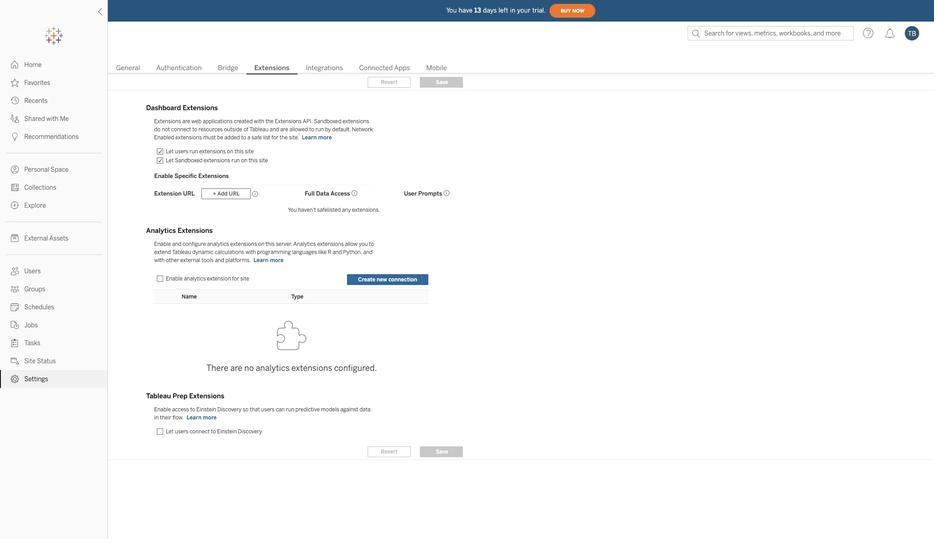 Task type: describe. For each thing, give the bounding box(es) containing it.
settings link
[[0, 370, 108, 388]]

you haven't safelisted any extensions.
[[288, 207, 380, 213]]

1 vertical spatial discovery
[[238, 429, 262, 435]]

access
[[331, 190, 350, 197]]

bridge
[[218, 64, 238, 72]]

shared
[[24, 115, 45, 123]]

run down added
[[232, 157, 240, 164]]

personal space link
[[0, 161, 108, 179]]

analytics for enable
[[207, 241, 229, 247]]

you for you have 13 days left in your trial.
[[447, 7, 457, 14]]

by text only_f5he34f image for shared with me
[[11, 115, 19, 123]]

full
[[305, 190, 315, 197]]

tasks
[[24, 340, 40, 347]]

full data access
[[305, 190, 350, 197]]

1 vertical spatial analytics
[[184, 276, 206, 282]]

enable for tableau
[[154, 407, 171, 413]]

and inside 'extensions are web applications created with the extensions api. sandboxed extensions do not connect to resources outside of tableau and are allowed to run by default. network enabled extensions must be added to a safe list for the site.'
[[270, 126, 279, 133]]

0 horizontal spatial on
[[227, 148, 233, 155]]

by text only_f5he34f image for explore
[[11, 202, 19, 210]]

users for let users run extensions on this site let sandboxed extensions run on this site
[[175, 148, 189, 155]]

enable for analytics
[[154, 241, 171, 247]]

favorites
[[24, 79, 50, 87]]

web
[[192, 118, 202, 125]]

other
[[166, 257, 179, 264]]

specific
[[175, 173, 197, 179]]

authentication
[[156, 64, 202, 72]]

safe
[[252, 135, 262, 141]]

added
[[225, 135, 240, 141]]

against
[[341, 407, 359, 413]]

integrations
[[306, 64, 343, 72]]

0 vertical spatial site
[[245, 148, 254, 155]]

recommendations
[[24, 133, 79, 141]]

are for applications
[[182, 118, 190, 125]]

shared with me link
[[0, 110, 108, 128]]

by text only_f5he34f image for groups
[[11, 285, 19, 293]]

extensions up configure at the top of page
[[178, 227, 213, 235]]

connection
[[389, 277, 417, 283]]

more for dashboard extensions
[[318, 135, 332, 141]]

learn more for tableau prep extensions
[[187, 415, 217, 421]]

have
[[459, 7, 473, 14]]

a
[[248, 135, 251, 141]]

users link
[[0, 262, 108, 280]]

python,
[[343, 249, 362, 256]]

let users connect to einstein discovery
[[166, 429, 262, 435]]

0 horizontal spatial this
[[235, 148, 244, 155]]

0 horizontal spatial the
[[266, 118, 274, 125]]

by text only_f5he34f image for users
[[11, 267, 19, 275]]

r
[[328, 249, 332, 256]]

0 horizontal spatial for
[[232, 276, 239, 282]]

any
[[342, 207, 351, 213]]

you have 13 days left in your trial.
[[447, 7, 546, 14]]

extensions inside sub-spaces tab list
[[255, 64, 290, 72]]

2 revert from the top
[[381, 449, 398, 455]]

user prompts
[[404, 190, 443, 197]]

analytics for there
[[256, 363, 290, 373]]

haven't
[[298, 207, 316, 213]]

by text only_f5he34f image for personal space
[[11, 166, 19, 174]]

extension
[[154, 190, 182, 197]]

extensions up allowed on the left
[[275, 118, 302, 125]]

to inside enable and configure analytics extensions on this server. analytics extensions allow you to extend tableau dynamic calculations with programming languages like r and python, and with other external tools and platforms.
[[369, 241, 374, 247]]

users
[[24, 268, 41, 275]]

groups
[[24, 286, 45, 293]]

run inside enable access to einstein discovery so that users can run predictive models against data in their flow.
[[286, 407, 294, 413]]

extensions up '+'
[[199, 173, 229, 179]]

external
[[180, 257, 200, 264]]

programming
[[257, 249, 291, 256]]

dynamic
[[192, 249, 214, 256]]

tasks link
[[0, 334, 108, 352]]

by text only_f5he34f image for jobs
[[11, 321, 19, 329]]

jobs link
[[0, 316, 108, 334]]

main navigation. press the up and down arrow keys to access links. element
[[0, 56, 108, 388]]

this inside enable and configure analytics extensions on this server. analytics extensions allow you to extend tableau dynamic calculations with programming languages like r and python, and with other external tools and platforms.
[[266, 241, 275, 247]]

network
[[352, 126, 373, 133]]

general
[[116, 64, 140, 72]]

learn more link for dashboard extensions
[[299, 134, 335, 141]]

tableau inside 'extensions are web applications created with the extensions api. sandboxed extensions do not connect to resources outside of tableau and are allowed to run by default. network enabled extensions must be added to a safe list for the site.'
[[250, 126, 269, 133]]

extensions.
[[352, 207, 380, 213]]

enabled
[[154, 135, 174, 141]]

allow
[[345, 241, 358, 247]]

must
[[203, 135, 216, 141]]

so
[[243, 407, 249, 413]]

enable up the extension
[[154, 173, 173, 179]]

create new connection button
[[347, 274, 429, 285]]

applications
[[203, 118, 233, 125]]

enable analytics extension for site
[[166, 276, 249, 282]]

extensions up not
[[154, 118, 181, 125]]

dashboard extensions
[[146, 104, 218, 112]]

settings
[[24, 376, 48, 383]]

1 horizontal spatial in
[[510, 7, 516, 14]]

learn more link for tableau prep extensions
[[184, 414, 220, 422]]

tooltip info icon image for user prompts
[[444, 190, 450, 197]]

server.
[[276, 241, 292, 247]]

run up enable specific extensions
[[190, 148, 198, 155]]

in inside enable access to einstein discovery so that users can run predictive models against data in their flow.
[[154, 415, 159, 421]]

default.
[[333, 126, 351, 133]]

learn more link for analytics extensions
[[251, 257, 287, 264]]

outside
[[224, 126, 243, 133]]

there are no analytics extensions configured.
[[207, 363, 377, 373]]

2 revert button from the top
[[368, 447, 411, 458]]

mobile
[[427, 64, 447, 72]]

extension url
[[154, 190, 195, 197]]

languages
[[292, 249, 317, 256]]

2 horizontal spatial are
[[280, 126, 288, 133]]

do
[[154, 126, 161, 133]]

1 vertical spatial this
[[249, 157, 258, 164]]

connect inside 'extensions are web applications created with the extensions api. sandboxed extensions do not connect to resources outside of tableau and are allowed to run by default. network enabled extensions must be added to a safe list for the site.'
[[171, 126, 191, 133]]

there are no analytics extensions configured. main content
[[108, 45, 935, 539]]

by text only_f5he34f image for settings
[[11, 375, 19, 383]]

0 horizontal spatial url
[[183, 190, 195, 197]]

extensions up web
[[183, 104, 218, 112]]

enable and configure analytics extensions on this server. analytics extensions allow you to extend tableau dynamic calculations with programming languages like r and python, and with other external tools and platforms.
[[154, 241, 374, 264]]

calculations
[[215, 249, 244, 256]]

are for analytics
[[231, 363, 243, 373]]

1 revert button from the top
[[368, 77, 411, 88]]

by text only_f5he34f image for external assets
[[11, 234, 19, 242]]

sub-spaces tab list
[[108, 63, 935, 75]]

1 vertical spatial the
[[280, 135, 288, 141]]

dashboard
[[146, 104, 181, 112]]

create
[[358, 277, 376, 283]]

by text only_f5he34f image for home
[[11, 61, 19, 69]]

no
[[245, 363, 254, 373]]

einstein inside enable access to einstein discovery so that users can run predictive models against data in their flow.
[[197, 407, 216, 413]]

extension
[[207, 276, 231, 282]]

learn for tableau prep extensions
[[187, 415, 202, 421]]

and down "analytics extensions"
[[172, 241, 182, 247]]

with inside 'link'
[[46, 115, 59, 123]]

home link
[[0, 56, 108, 74]]



Task type: locate. For each thing, give the bounding box(es) containing it.
2 vertical spatial are
[[231, 363, 243, 373]]

2 vertical spatial learn more
[[187, 415, 217, 421]]

users up specific
[[175, 148, 189, 155]]

2 horizontal spatial learn more
[[302, 135, 332, 141]]

are left allowed on the left
[[280, 126, 288, 133]]

by text only_f5he34f image inside users link
[[11, 267, 19, 275]]

enable up their
[[154, 407, 171, 413]]

and right tools
[[215, 257, 224, 264]]

your
[[518, 7, 531, 14]]

prep
[[173, 392, 188, 400]]

analytics up extend
[[146, 227, 176, 235]]

the left site.
[[280, 135, 288, 141]]

5 by text only_f5he34f image from the top
[[11, 339, 19, 347]]

by text only_f5he34f image left the shared in the left of the page
[[11, 115, 19, 123]]

+ add url
[[213, 191, 240, 197]]

1 vertical spatial learn more
[[254, 257, 284, 264]]

by text only_f5he34f image for recents
[[11, 97, 19, 105]]

by text only_f5he34f image
[[11, 61, 19, 69], [11, 79, 19, 87], [11, 115, 19, 123], [11, 133, 19, 141], [11, 184, 19, 192], [11, 202, 19, 210], [11, 234, 19, 242], [11, 285, 19, 293], [11, 321, 19, 329]]

1 vertical spatial you
[[288, 207, 297, 213]]

0 horizontal spatial are
[[182, 118, 190, 125]]

enable
[[154, 173, 173, 179], [154, 241, 171, 247], [166, 276, 183, 282], [154, 407, 171, 413]]

for right list
[[272, 135, 279, 141]]

by text only_f5he34f image for site status
[[11, 357, 19, 365]]

on up programming
[[258, 241, 265, 247]]

by text only_f5he34f image for favorites
[[11, 79, 19, 87]]

1 vertical spatial in
[[154, 415, 159, 421]]

2 vertical spatial more
[[203, 415, 217, 421]]

2 horizontal spatial tableau
[[250, 126, 269, 133]]

2 by text only_f5he34f image from the top
[[11, 79, 19, 87]]

by text only_f5he34f image left tasks
[[11, 339, 19, 347]]

0 vertical spatial learn more link
[[299, 134, 335, 141]]

api.
[[303, 118, 313, 125]]

more for analytics extensions
[[270, 257, 284, 264]]

url inside + add url button
[[229, 191, 240, 197]]

access
[[172, 407, 189, 413]]

extensions
[[255, 64, 290, 72], [183, 104, 218, 112], [154, 118, 181, 125], [275, 118, 302, 125], [199, 173, 229, 179], [178, 227, 213, 235], [189, 392, 225, 400]]

Search for views, metrics, workbooks, and more text field
[[688, 26, 855, 40]]

1 vertical spatial analytics
[[294, 241, 316, 247]]

0 horizontal spatial learn more link
[[184, 414, 220, 422]]

0 vertical spatial in
[[510, 7, 516, 14]]

for inside 'extensions are web applications created with the extensions api. sandboxed extensions do not connect to resources outside of tableau and are allowed to run by default. network enabled extensions must be added to a safe list for the site.'
[[272, 135, 279, 141]]

0 horizontal spatial in
[[154, 415, 159, 421]]

1 vertical spatial site
[[259, 157, 268, 164]]

the up list
[[266, 118, 274, 125]]

run inside 'extensions are web applications created with the extensions api. sandboxed extensions do not connect to resources outside of tableau and are allowed to run by default. network enabled extensions must be added to a safe list for the site.'
[[316, 126, 324, 133]]

0 vertical spatial more
[[318, 135, 332, 141]]

7 by text only_f5he34f image from the top
[[11, 234, 19, 242]]

1 horizontal spatial url
[[229, 191, 240, 197]]

on inside enable and configure analytics extensions on this server. analytics extensions allow you to extend tableau dynamic calculations with programming languages like r and python, and with other external tools and platforms.
[[258, 241, 265, 247]]

with left me
[[46, 115, 59, 123]]

by text only_f5he34f image inside recommendations link
[[11, 133, 19, 141]]

0 vertical spatial connect
[[171, 126, 191, 133]]

name
[[182, 294, 197, 300]]

by text only_f5he34f image left external
[[11, 234, 19, 242]]

+ add url button
[[202, 188, 251, 199]]

1 horizontal spatial learn more
[[254, 257, 284, 264]]

run right can
[[286, 407, 294, 413]]

1 horizontal spatial tableau
[[172, 249, 191, 256]]

recommendations link
[[0, 128, 108, 146]]

0 horizontal spatial analytics
[[146, 227, 176, 235]]

run left by
[[316, 126, 324, 133]]

sandboxed inside 'extensions are web applications created with the extensions api. sandboxed extensions do not connect to resources outside of tableau and are allowed to run by default. network enabled extensions must be added to a safe list for the site.'
[[314, 118, 342, 125]]

grid inside there are no analytics extensions configured. main content
[[154, 185, 514, 219]]

1 vertical spatial on
[[241, 157, 248, 164]]

jobs
[[24, 322, 38, 329]]

analytics inside enable and configure analytics extensions on this server. analytics extensions allow you to extend tableau dynamic calculations with programming languages like r and python, and with other external tools and platforms.
[[207, 241, 229, 247]]

collections
[[24, 184, 56, 192]]

0 vertical spatial learn
[[302, 135, 317, 141]]

predictive
[[296, 407, 320, 413]]

me
[[60, 115, 69, 123]]

models
[[321, 407, 339, 413]]

home
[[24, 61, 42, 69]]

13
[[475, 7, 482, 14]]

learn more down programming
[[254, 257, 284, 264]]

1 vertical spatial connect
[[190, 429, 210, 435]]

1 vertical spatial sandboxed
[[175, 157, 203, 164]]

are left no
[[231, 363, 243, 373]]

users for let users connect to einstein discovery
[[175, 429, 189, 435]]

0 horizontal spatial learn more
[[187, 415, 217, 421]]

by text only_f5he34f image left favorites
[[11, 79, 19, 87]]

by text only_f5he34f image inside favorites link
[[11, 79, 19, 87]]

site down a
[[245, 148, 254, 155]]

by text only_f5he34f image inside external assets link
[[11, 234, 19, 242]]

0 vertical spatial you
[[447, 7, 457, 14]]

2 horizontal spatial on
[[258, 241, 265, 247]]

by text only_f5he34f image inside recents 'link'
[[11, 97, 19, 105]]

are left web
[[182, 118, 190, 125]]

enable access to einstein discovery so that users can run predictive models against data in their flow.
[[154, 407, 371, 421]]

learn down 'access'
[[187, 415, 202, 421]]

by text only_f5he34f image inside "settings" link
[[11, 375, 19, 383]]

1 vertical spatial revert
[[381, 449, 398, 455]]

grid containing extension url
[[154, 185, 514, 219]]

6 by text only_f5he34f image from the top
[[11, 357, 19, 365]]

by text only_f5he34f image left personal
[[11, 166, 19, 174]]

2 vertical spatial learn more link
[[184, 414, 220, 422]]

let users run extensions on this site let sandboxed extensions run on this site
[[166, 148, 268, 164]]

2 horizontal spatial learn more link
[[299, 134, 335, 141]]

navigation panel element
[[0, 27, 108, 388]]

with right created
[[254, 118, 264, 125]]

9 by text only_f5he34f image from the top
[[11, 321, 19, 329]]

1 by text only_f5he34f image from the top
[[11, 61, 19, 69]]

discovery
[[218, 407, 242, 413], [238, 429, 262, 435]]

prompts
[[419, 190, 443, 197]]

tooltip info icon image right prompts
[[444, 190, 450, 197]]

0 horizontal spatial einstein
[[197, 407, 216, 413]]

by text only_f5he34f image for tasks
[[11, 339, 19, 347]]

sandboxed up enable specific extensions
[[175, 157, 203, 164]]

and up list
[[270, 126, 279, 133]]

analytics right no
[[256, 363, 290, 373]]

platforms.
[[226, 257, 251, 264]]

0 vertical spatial for
[[272, 135, 279, 141]]

learn more link down by
[[299, 134, 335, 141]]

for right 'extension'
[[232, 276, 239, 282]]

site status link
[[0, 352, 108, 370]]

new
[[377, 277, 387, 283]]

learn for analytics extensions
[[254, 257, 269, 264]]

enable for enable
[[166, 276, 183, 282]]

allowed
[[290, 126, 308, 133]]

extensions up network
[[343, 118, 370, 125]]

enable specific extensions
[[154, 173, 229, 179]]

0 vertical spatial sandboxed
[[314, 118, 342, 125]]

revert
[[381, 79, 398, 85], [381, 449, 398, 455]]

2 by text only_f5he34f image from the top
[[11, 166, 19, 174]]

by text only_f5he34f image inside jobs link
[[11, 321, 19, 329]]

on
[[227, 148, 233, 155], [241, 157, 248, 164], [258, 241, 265, 247]]

this up programming
[[266, 241, 275, 247]]

extend
[[154, 249, 171, 256]]

by text only_f5he34f image left collections
[[11, 184, 19, 192]]

0 vertical spatial on
[[227, 148, 233, 155]]

1 let from the top
[[166, 148, 174, 155]]

users down flow.
[[175, 429, 189, 435]]

and right r
[[333, 249, 342, 256]]

by text only_f5he34f image inside schedules link
[[11, 303, 19, 311]]

to inside enable access to einstein discovery so that users can run predictive models against data in their flow.
[[190, 407, 195, 413]]

assets
[[49, 235, 69, 242]]

with down extend
[[154, 257, 165, 264]]

0 vertical spatial einstein
[[197, 407, 216, 413]]

learn down allowed on the left
[[302, 135, 317, 141]]

tableau up safe at left
[[250, 126, 269, 133]]

tableau up external
[[172, 249, 191, 256]]

learn more for dashboard extensions
[[302, 135, 332, 141]]

more down by
[[318, 135, 332, 141]]

type
[[292, 294, 304, 300]]

url right add
[[229, 191, 240, 197]]

1 horizontal spatial analytics
[[207, 241, 229, 247]]

0 horizontal spatial sandboxed
[[175, 157, 203, 164]]

users inside enable access to einstein discovery so that users can run predictive models against data in their flow.
[[261, 407, 275, 413]]

by text only_f5he34f image left recommendations
[[11, 133, 19, 141]]

users left can
[[261, 407, 275, 413]]

list
[[263, 135, 270, 141]]

data
[[316, 190, 330, 197]]

0 vertical spatial tableau
[[250, 126, 269, 133]]

buy now
[[561, 8, 585, 14]]

more for tableau prep extensions
[[203, 415, 217, 421]]

with
[[46, 115, 59, 123], [254, 118, 264, 125], [246, 249, 256, 256], [154, 257, 165, 264]]

extensions are web applications created with the extensions api. sandboxed extensions do not connect to resources outside of tableau and are allowed to run by default. network enabled extensions must be added to a safe list for the site.
[[154, 118, 373, 141]]

1 horizontal spatial more
[[270, 257, 284, 264]]

2 horizontal spatial this
[[266, 241, 275, 247]]

you left "have"
[[447, 7, 457, 14]]

0 vertical spatial are
[[182, 118, 190, 125]]

0 horizontal spatial you
[[288, 207, 297, 213]]

1 horizontal spatial analytics
[[294, 241, 316, 247]]

by text only_f5he34f image inside shared with me 'link'
[[11, 115, 19, 123]]

explore link
[[0, 197, 108, 215]]

site.
[[289, 135, 299, 141]]

einstein
[[197, 407, 216, 413], [217, 429, 237, 435]]

1 horizontal spatial einstein
[[217, 429, 237, 435]]

you left haven't at top
[[288, 207, 297, 213]]

by text only_f5he34f image left schedules
[[11, 303, 19, 311]]

extensions up calculations at the left
[[230, 241, 257, 247]]

2 vertical spatial learn
[[187, 415, 202, 421]]

by text only_f5he34f image left 'home'
[[11, 61, 19, 69]]

extensions up r
[[317, 241, 344, 247]]

8 by text only_f5he34f image from the top
[[11, 285, 19, 293]]

tooltip info icon image right + add url
[[252, 191, 259, 197]]

learn more down by
[[302, 135, 332, 141]]

in right left
[[510, 7, 516, 14]]

1 horizontal spatial learn more link
[[251, 257, 287, 264]]

1 horizontal spatial for
[[272, 135, 279, 141]]

1 horizontal spatial are
[[231, 363, 243, 373]]

to
[[192, 126, 198, 133], [309, 126, 315, 133], [241, 135, 246, 141], [369, 241, 374, 247], [190, 407, 195, 413], [211, 429, 216, 435]]

1 horizontal spatial learn
[[254, 257, 269, 264]]

4 by text only_f5he34f image from the top
[[11, 133, 19, 141]]

4 by text only_f5he34f image from the top
[[11, 303, 19, 311]]

create new connection
[[358, 277, 417, 283]]

connected
[[359, 64, 393, 72]]

buy now button
[[550, 4, 596, 18]]

tooltip info icon image for full data access
[[352, 190, 358, 197]]

you inside there are no analytics extensions configured. main content
[[288, 207, 297, 213]]

0 horizontal spatial tooltip info icon image
[[252, 191, 259, 197]]

1 by text only_f5he34f image from the top
[[11, 97, 19, 105]]

2 vertical spatial tableau
[[146, 392, 171, 400]]

7 by text only_f5he34f image from the top
[[11, 375, 19, 383]]

2 vertical spatial users
[[175, 429, 189, 435]]

extensions down be
[[204, 157, 230, 164]]

you for you haven't safelisted any extensions.
[[288, 207, 297, 213]]

1 vertical spatial revert button
[[368, 447, 411, 458]]

external assets link
[[0, 229, 108, 247]]

1 horizontal spatial tooltip info icon image
[[352, 190, 358, 197]]

1 vertical spatial learn more link
[[251, 257, 287, 264]]

analytics
[[146, 227, 176, 235], [294, 241, 316, 247]]

by text only_f5he34f image inside groups "link"
[[11, 285, 19, 293]]

status
[[37, 358, 56, 365]]

0 vertical spatial revert
[[381, 79, 398, 85]]

tooltip info icon image right access
[[352, 190, 358, 197]]

by text only_f5he34f image inside the home link
[[11, 61, 19, 69]]

sandboxed inside let users run extensions on this site let sandboxed extensions run on this site
[[175, 157, 203, 164]]

3 by text only_f5he34f image from the top
[[11, 115, 19, 123]]

3 by text only_f5he34f image from the top
[[11, 267, 19, 275]]

extensions
[[343, 118, 370, 125], [175, 135, 202, 141], [199, 148, 226, 155], [204, 157, 230, 164], [230, 241, 257, 247], [317, 241, 344, 247], [292, 363, 333, 373]]

safelisted
[[317, 207, 341, 213]]

by text only_f5he34f image for collections
[[11, 184, 19, 192]]

schedules
[[24, 304, 54, 311]]

2 vertical spatial site
[[240, 276, 249, 282]]

this down safe at left
[[249, 157, 258, 164]]

by text only_f5he34f image left users
[[11, 267, 19, 275]]

learn down programming
[[254, 257, 269, 264]]

1 horizontal spatial sandboxed
[[314, 118, 342, 125]]

users inside let users run extensions on this site let sandboxed extensions run on this site
[[175, 148, 189, 155]]

you
[[359, 241, 368, 247]]

by text only_f5he34f image inside personal space link
[[11, 166, 19, 174]]

not
[[162, 126, 170, 133]]

0 horizontal spatial more
[[203, 415, 217, 421]]

on down of
[[241, 157, 248, 164]]

1 horizontal spatial this
[[249, 157, 258, 164]]

enable inside enable access to einstein discovery so that users can run predictive models against data in their flow.
[[154, 407, 171, 413]]

collections link
[[0, 179, 108, 197]]

in left their
[[154, 415, 159, 421]]

discovery down enable access to einstein discovery so that users can run predictive models against data in their flow.
[[238, 429, 262, 435]]

0 horizontal spatial learn
[[187, 415, 202, 421]]

connect right not
[[171, 126, 191, 133]]

site down platforms.
[[240, 276, 249, 282]]

more down programming
[[270, 257, 284, 264]]

0 vertical spatial discovery
[[218, 407, 242, 413]]

2 vertical spatial analytics
[[256, 363, 290, 373]]

extensions down the must
[[199, 148, 226, 155]]

let for let users connect to einstein discovery
[[166, 429, 174, 435]]

by text only_f5he34f image for schedules
[[11, 303, 19, 311]]

extensions right prep
[[189, 392, 225, 400]]

personal
[[24, 166, 49, 174]]

2 horizontal spatial analytics
[[256, 363, 290, 373]]

by text only_f5he34f image inside explore link
[[11, 202, 19, 210]]

einstein up let users connect to einstein discovery
[[197, 407, 216, 413]]

1 vertical spatial tableau
[[172, 249, 191, 256]]

0 vertical spatial this
[[235, 148, 244, 155]]

and down you
[[364, 249, 373, 256]]

by text only_f5he34f image left explore
[[11, 202, 19, 210]]

tableau left prep
[[146, 392, 171, 400]]

by text only_f5he34f image inside site status link
[[11, 357, 19, 365]]

their
[[160, 415, 171, 421]]

navigation
[[108, 61, 935, 75]]

by text only_f5he34f image left "jobs"
[[11, 321, 19, 329]]

sandboxed up by
[[314, 118, 342, 125]]

learn more link up let users connect to einstein discovery
[[184, 414, 220, 422]]

by text only_f5he34f image for recommendations
[[11, 133, 19, 141]]

5 by text only_f5he34f image from the top
[[11, 184, 19, 192]]

tooltip info icon image
[[352, 190, 358, 197], [444, 190, 450, 197], [252, 191, 259, 197]]

0 horizontal spatial tableau
[[146, 392, 171, 400]]

more up let users connect to einstein discovery
[[203, 415, 217, 421]]

1 vertical spatial learn
[[254, 257, 269, 264]]

0 vertical spatial analytics
[[207, 241, 229, 247]]

analytics
[[207, 241, 229, 247], [184, 276, 206, 282], [256, 363, 290, 373]]

flow.
[[173, 415, 184, 421]]

einstein down enable access to einstein discovery so that users can run predictive models against data in their flow.
[[217, 429, 237, 435]]

2 horizontal spatial learn
[[302, 135, 317, 141]]

with inside 'extensions are web applications created with the extensions api. sandboxed extensions do not connect to resources outside of tableau and are allowed to run by default. network enabled extensions must be added to a safe list for the site.'
[[254, 118, 264, 125]]

1 horizontal spatial you
[[447, 7, 457, 14]]

3 let from the top
[[166, 429, 174, 435]]

analytics up calculations at the left
[[207, 241, 229, 247]]

be
[[217, 135, 223, 141]]

2 horizontal spatial more
[[318, 135, 332, 141]]

learn more for analytics extensions
[[254, 257, 284, 264]]

navigation containing general
[[108, 61, 935, 75]]

1 vertical spatial let
[[166, 157, 174, 164]]

left
[[499, 7, 509, 14]]

2 horizontal spatial tooltip info icon image
[[444, 190, 450, 197]]

extensions up predictive
[[292, 363, 333, 373]]

by text only_f5he34f image left groups
[[11, 285, 19, 293]]

connect down tableau prep extensions
[[190, 429, 210, 435]]

tools
[[202, 257, 214, 264]]

1 vertical spatial users
[[261, 407, 275, 413]]

analytics up the 'name'
[[184, 276, 206, 282]]

by text only_f5he34f image left recents
[[11, 97, 19, 105]]

1 horizontal spatial the
[[280, 135, 288, 141]]

this down added
[[235, 148, 244, 155]]

enable inside enable and configure analytics extensions on this server. analytics extensions allow you to extend tableau dynamic calculations with programming languages like r and python, and with other external tools and platforms.
[[154, 241, 171, 247]]

enable down other
[[166, 276, 183, 282]]

grid
[[154, 185, 514, 219]]

extensions down web
[[175, 135, 202, 141]]

2 let from the top
[[166, 157, 174, 164]]

0 vertical spatial learn more
[[302, 135, 332, 141]]

learn for dashboard extensions
[[302, 135, 317, 141]]

configured.
[[334, 363, 377, 373]]

6 by text only_f5he34f image from the top
[[11, 202, 19, 210]]

site down list
[[259, 157, 268, 164]]

0 horizontal spatial analytics
[[184, 276, 206, 282]]

now
[[573, 8, 585, 14]]

with up platforms.
[[246, 249, 256, 256]]

analytics up languages
[[294, 241, 316, 247]]

0 vertical spatial the
[[266, 118, 274, 125]]

on down added
[[227, 148, 233, 155]]

1 revert from the top
[[381, 79, 398, 85]]

site status
[[24, 358, 56, 365]]

tableau inside enable and configure analytics extensions on this server. analytics extensions allow you to extend tableau dynamic calculations with programming languages like r and python, and with other external tools and platforms.
[[172, 249, 191, 256]]

0 vertical spatial let
[[166, 148, 174, 155]]

1 vertical spatial for
[[232, 276, 239, 282]]

by text only_f5he34f image left site
[[11, 357, 19, 365]]

discovery inside enable access to einstein discovery so that users can run predictive models against data in their flow.
[[218, 407, 242, 413]]

favorites link
[[0, 74, 108, 92]]

extensions right "bridge"
[[255, 64, 290, 72]]

tableau prep extensions
[[146, 392, 225, 400]]

url down enable specific extensions
[[183, 190, 195, 197]]

analytics inside enable and configure analytics extensions on this server. analytics extensions allow you to extend tableau dynamic calculations with programming languages like r and python, and with other external tools and platforms.
[[294, 241, 316, 247]]

url
[[183, 190, 195, 197], [229, 191, 240, 197]]

0 vertical spatial revert button
[[368, 77, 411, 88]]

explore
[[24, 202, 46, 210]]

2 vertical spatial this
[[266, 241, 275, 247]]

0 vertical spatial users
[[175, 148, 189, 155]]

by text only_f5he34f image inside tasks link
[[11, 339, 19, 347]]

1 horizontal spatial on
[[241, 157, 248, 164]]

2 vertical spatial let
[[166, 429, 174, 435]]

sandboxed
[[314, 118, 342, 125], [175, 157, 203, 164]]

external
[[24, 235, 48, 242]]

1 vertical spatial einstein
[[217, 429, 237, 435]]

learn more link down programming
[[251, 257, 287, 264]]

revert button
[[368, 77, 411, 88], [368, 447, 411, 458]]

personal space
[[24, 166, 69, 174]]

there
[[207, 363, 229, 373]]

enable up extend
[[154, 241, 171, 247]]

learn more up let users connect to einstein discovery
[[187, 415, 217, 421]]

let for let users run extensions on this site let sandboxed extensions run on this site
[[166, 148, 174, 155]]

1 vertical spatial are
[[280, 126, 288, 133]]

recents
[[24, 97, 48, 105]]

by
[[325, 126, 331, 133]]

tableau
[[250, 126, 269, 133], [172, 249, 191, 256], [146, 392, 171, 400]]

external assets
[[24, 235, 69, 242]]

by text only_f5he34f image inside 'collections' link
[[11, 184, 19, 192]]

by text only_f5he34f image
[[11, 97, 19, 105], [11, 166, 19, 174], [11, 267, 19, 275], [11, 303, 19, 311], [11, 339, 19, 347], [11, 357, 19, 365], [11, 375, 19, 383]]



Task type: vqa. For each thing, say whether or not it's contained in the screenshot.
Profit for Profit Bin Size
no



